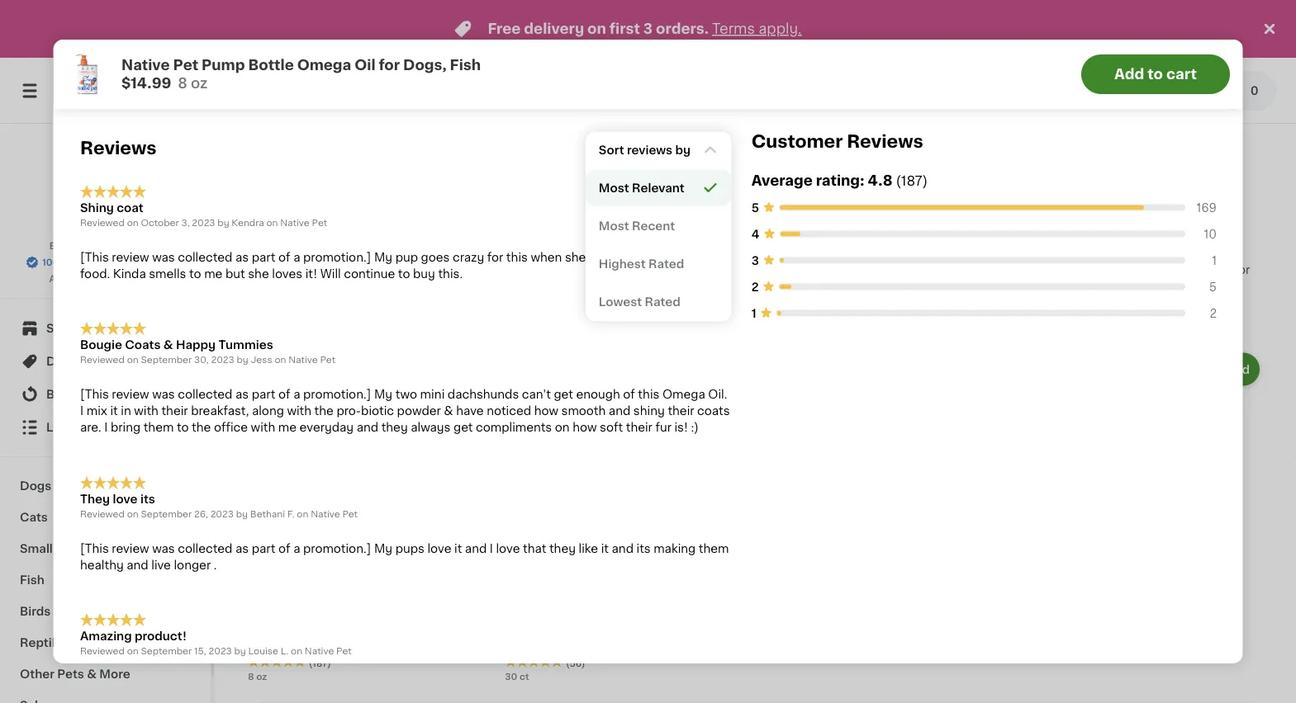 Task type: describe. For each thing, give the bounding box(es) containing it.
1 horizontal spatial or
[[745, 49, 757, 61]]

vital
[[70, 275, 91, 284]]

they love its reviewed on september 26, 2023 by bethani f. on native pet
[[80, 494, 357, 519]]

0 button
[[1209, 71, 1276, 111]]

pet inside the native pet beef bone broth dog & cat food powder topper
[[288, 264, 308, 276]]

to down the pup
[[398, 268, 410, 280]]

1 horizontal spatial your
[[862, 32, 889, 44]]

1 vertical spatial your
[[362, 49, 388, 61]]

0 vertical spatial how
[[534, 406, 558, 417]]

1 horizontal spatial be
[[336, 32, 351, 44]]

most up most recent
[[612, 142, 642, 154]]

october
[[140, 218, 179, 227]]

2023 inside they love its reviewed on september 26, 2023 by bethani f. on native pet
[[210, 510, 233, 519]]

a inside 'items purchased through instacart can only be returned in-store. go to the customer service desk at any petco retail store and present your transaction barcode, if available, or instacart receipt, if not. your barcode or receipt will be accessible in your order history page. most purchases are eligible for exchange or refund within 30 days. petco may ask you to show a government-issued photo id. for more details, see petco's full in-store return policy for details:'
[[1053, 49, 1060, 61]]

1 vertical spatial 1
[[751, 308, 756, 319]]

i inside [this review was collected as part of a promotion.] my pups love it and i love that they like it and its making them healthy and live longer .
[[489, 543, 493, 555]]

reviewed inside amazing product! reviewed on september 15, 2023 by louise l. on native pet
[[80, 647, 124, 656]]

instacart logo image
[[56, 81, 155, 101]]

order
[[391, 49, 422, 61]]

native inside they love its reviewed on september 26, 2023 by bethani f. on native pet
[[310, 510, 340, 519]]

orders.
[[656, 22, 709, 36]]

1 vertical spatial relevant
[[632, 182, 684, 194]]

2 horizontal spatial their
[[667, 406, 694, 417]]

on right kendra
[[266, 218, 278, 227]]

but
[[225, 268, 245, 280]]

0 vertical spatial most relevant button
[[589, 135, 728, 161]]

on right 'f.'
[[296, 510, 308, 519]]

for inside the native pet pump bottle omega oil for dogs, fish
[[450, 624, 466, 636]]

in inside 'items purchased through instacart can only be returned in-store. go to the customer service desk at any petco retail store and present your transaction barcode, if available, or instacart receipt, if not. your barcode or receipt will be accessible in your order history page. most purchases are eligible for exchange or refund within 30 days. petco may ask you to show a government-issued photo id. for more details, see petco's full in-store return policy for details:'
[[349, 49, 359, 61]]

on down coat
[[127, 218, 138, 227]]

most down sort
[[598, 182, 629, 194]]

chicken
[[825, 264, 872, 276]]

& inside the [this review was collected as part of a promotion.] my two mini dachshunds can't get enough of this omega oil. i mix it in with their breakfast, along with the pro-biotic powder & have noticed how smooth and shiny their coats are. i bring them to the office with me everyday and they always get compliments on how soft their fur is! :)
[[444, 406, 453, 417]]

chews inside "$ 14 native pet chicken calming air-dried chews for dogs"
[[762, 281, 802, 292]]

0 horizontal spatial their
[[161, 406, 188, 417]]

on inside the [this review was collected as part of a promotion.] my two mini dachshunds can't get enough of this omega oil. i mix it in with their breakfast, along with the pro-biotic powder & have noticed how smooth and shiny their coats are. i bring them to the office with me everyday and they always get compliments on how soft their fur is! :)
[[555, 422, 569, 434]]

louise
[[248, 647, 278, 656]]

2 horizontal spatial me
[[624, 252, 642, 263]]

it right pups at the left of page
[[454, 543, 462, 555]]

dried
[[947, 264, 979, 276]]

1 vertical spatial oz
[[256, 672, 267, 681]]

save
[[130, 275, 152, 284]]

pup
[[395, 252, 418, 263]]

lowest
[[598, 296, 642, 308]]

dogs inside "dogs" link
[[20, 481, 51, 492]]

her
[[696, 252, 715, 263]]

native inside the native pet pump bottle omega oil for dogs, fish
[[248, 624, 285, 636]]

was for smells
[[152, 252, 174, 263]]

cranberry
[[1130, 264, 1189, 276]]

daily
[[592, 264, 622, 276]]

& inside the native pet beef bone broth dog & cat food powder topper
[[436, 264, 446, 276]]

1 horizontal spatial 1
[[1212, 255, 1217, 266]]

[this for [this review was collected as part of a promotion.] my two mini dachshunds can't get enough of this omega oil. i mix it in with their breakfast, along with the pro-biotic powder & have noticed how smooth and shiny their coats are. i bring them to the office with me everyday and they always get compliments on how soft their fur is! :)
[[80, 389, 108, 401]]

me inside the [this review was collected as part of a promotion.] my two mini dachshunds can't get enough of this omega oil. i mix it in with their breakfast, along with the pro-biotic powder & have noticed how smooth and shiny their coats are. i bring them to the office with me everyday and they always get compliments on how soft their fur is! :)
[[278, 422, 296, 434]]

3 inside the limited time offer region
[[643, 22, 653, 36]]

office
[[214, 422, 247, 434]]

food.
[[80, 268, 110, 280]]

0 vertical spatial 5
[[751, 202, 759, 213]]

review for healthy
[[111, 543, 149, 555]]

https://www.petco.com/content/petco/petcostore/en_us/pet-services/help/help-easy-returns.html
[[477, 66, 1075, 77]]

$39.99 element
[[1019, 600, 1263, 622]]

returns.html
[[1002, 66, 1075, 77]]

native inside shiny coat reviewed on october 3, 2023 by kendra on native pet
[[280, 218, 309, 227]]

add button for "product" group containing add
[[1194, 355, 1258, 385]]

pet inside bougie coats & happy tummies reviewed on september 30, 2023 by jess on native pet
[[320, 356, 335, 365]]

0 vertical spatial most relevant
[[612, 142, 697, 154]]

& left more
[[87, 669, 97, 681]]

government-
[[1063, 49, 1138, 61]]

everyday store prices link
[[49, 240, 161, 253]]

of up shiny
[[623, 389, 635, 401]]

dog
[[409, 264, 434, 276]]

promotion.] for biotic
[[303, 389, 371, 401]]

small pets
[[20, 544, 82, 555]]

buy it again link
[[10, 378, 201, 411]]

it right like
[[601, 543, 608, 555]]

shiny
[[633, 406, 665, 417]]

for inside 'items purchased through instacart can only be returned in-store. go to the customer service desk at any petco retail store and present your transaction barcode, if available, or instacart receipt, if not. your barcode or receipt will be accessible in your order history page. most purchases are eligible for exchange or refund within 30 days. petco may ask you to show a government-issued photo id. for more details, see petco's full in-store return policy for details:'
[[98, 66, 117, 77]]

they inside [this review was collected as part of a promotion.] my pups love it and i love that they like it and its making them healthy and live longer .
[[549, 543, 575, 555]]

issued
[[1138, 49, 1176, 61]]

2 vertical spatial store
[[96, 242, 120, 251]]

100% satisfaction guarantee button
[[26, 253, 185, 269]]

on inside the limited time offer region
[[588, 22, 606, 36]]

was for and
[[152, 543, 174, 555]]

crazy
[[452, 252, 484, 263]]

120 ct
[[1019, 656, 1047, 665]]

shiny coat reviewed on october 3, 2023 by kendra on native pet
[[80, 202, 327, 227]]

part for she
[[251, 252, 275, 263]]

limited time offer region
[[0, 0, 1260, 58]]

a for [this review was collected as part of a promotion.] my two mini dachshunds can't get enough of this omega oil. i mix it in with their breakfast, along with the pro-biotic powder & have noticed how smooth and shiny their coats are. i bring them to the office with me everyday and they always get compliments on how soft their fur is! :)
[[293, 389, 300, 401]]

september inside amazing product! reviewed on september 15, 2023 by louise l. on native pet
[[140, 647, 191, 656]]

on down "dogs" link
[[127, 510, 138, 519]]

details:
[[432, 66, 474, 77]]

99 inside $ 19 99
[[536, 243, 549, 252]]

0 vertical spatial petco
[[688, 32, 722, 44]]

0 horizontal spatial or
[[185, 49, 197, 61]]

return
[[336, 66, 371, 77]]

bethani
[[250, 510, 285, 519]]

4.8
[[868, 173, 892, 187]]

more
[[99, 669, 130, 681]]

14 inside the 14 native pet bladder cranberry chews for dogs
[[1029, 242, 1049, 260]]

2023 inside shiny coat reviewed on october 3, 2023 by kendra on native pet
[[192, 218, 215, 227]]

1 vertical spatial most relevant
[[598, 182, 684, 194]]

2 horizontal spatial with
[[287, 406, 311, 417]]

fish for native pet pump bottle omega oil for dogs, fish $14.99 8 oz
[[450, 58, 480, 72]]

$ for 19
[[508, 243, 514, 252]]

are.
[[80, 422, 101, 434]]

promotion.] inside [this review was collected as part of a promotion.] my pups love it and i love that they like it and its making them healthy and live longer .
[[303, 543, 371, 555]]

[this for [this review was collected as part of a promotion.] my pup goes crazy for this when she hears me put it on her food. kinda smells to me but she loves it! will continue to buy this.
[[80, 252, 108, 263]]

and up soft
[[608, 406, 630, 417]]

stores
[[187, 87, 217, 96]]

and left live
[[126, 560, 148, 571]]

pet inside "$ 14 native pet chicken calming air-dried chews for dogs"
[[802, 264, 822, 276]]

policy
[[374, 66, 410, 77]]

oz inside native pet pump bottle omega oil for dogs, fish $14.99 8 oz
[[190, 76, 207, 90]]

1 vertical spatial how
[[572, 422, 597, 434]]

0 vertical spatial in-
[[406, 32, 422, 44]]

1 horizontal spatial 3
[[751, 255, 759, 266]]

omega for native pet pump bottle omega oil for dogs, fish
[[386, 624, 429, 636]]

them inside the [this review was collected as part of a promotion.] my two mini dachshunds can't get enough of this omega oil. i mix it in with their breakfast, along with the pro-biotic powder & have noticed how smooth and shiny their coats are. i bring them to the office with me everyday and they always get compliments on how soft their fur is! :)
[[143, 422, 173, 434]]

pet inside "native pet the daily supplement for dogs"
[[545, 264, 565, 276]]

lists
[[46, 422, 75, 434]]

promotion.] for it!
[[303, 252, 371, 263]]

deals
[[46, 356, 80, 368]]

shiny
[[80, 202, 113, 214]]

pet inside the 14 native pet bladder cranberry chews for dogs
[[1060, 264, 1079, 276]]

review for kinda
[[111, 252, 149, 263]]

2 instacart from the left
[[1097, 32, 1148, 44]]

its inside they love its reviewed on september 26, 2023 by bethani f. on native pet
[[140, 494, 155, 505]]

1 instacart from the left
[[229, 32, 281, 44]]

shop
[[46, 323, 77, 335]]

native inside the 14 native pet bladder cranberry chews for dogs
[[1019, 264, 1057, 276]]

was for their
[[152, 389, 174, 401]]

pet inside shiny coat reviewed on october 3, 2023 by kendra on native pet
[[312, 218, 327, 227]]

for inside "native pet the daily supplement for dogs"
[[699, 264, 718, 276]]

0 horizontal spatial in-
[[288, 66, 303, 77]]

2 if from the left
[[1199, 32, 1206, 44]]

jess
[[250, 356, 272, 365]]

l.
[[280, 647, 288, 656]]

they inside the [this review was collected as part of a promotion.] my two mini dachshunds can't get enough of this omega oil. i mix it in with their breakfast, along with the pro-biotic powder & have noticed how smooth and shiny their coats are. i bring them to the office with me everyday and they always get compliments on how soft their fur is! :)
[[381, 422, 407, 434]]

always
[[410, 422, 450, 434]]

0 horizontal spatial 30 ct
[[505, 672, 529, 681]]

native inside the native pet beef bone broth dog & cat food powder topper
[[248, 264, 285, 276]]

september inside bougie coats & happy tummies reviewed on september 30, 2023 by jess on native pet
[[140, 356, 191, 365]]

2023 inside amazing product! reviewed on september 15, 2023 by louise l. on native pet
[[208, 647, 232, 656]]

and left that
[[465, 543, 486, 555]]

2 horizontal spatial store
[[757, 32, 787, 44]]

to left "save"
[[118, 275, 128, 284]]

put
[[645, 252, 665, 263]]

bottle for native pet pump bottle omega oil for dogs, fish $14.99 8 oz
[[248, 58, 293, 72]]

this inside "[this review was collected as part of a promotion.] my pup goes crazy for this when she hears me put it on her food. kinda smells to me but she loves it! will continue to buy this."
[[506, 252, 527, 263]]

(94)
[[823, 299, 843, 308]]

the inside 'items purchased through instacart can only be returned in-store. go to the customer service desk at any petco retail store and present your transaction barcode, if available, or instacart receipt, if not. your barcode or receipt will be accessible in your order history page. most purchases are eligible for exchange or refund within 30 days. petco may ask you to show a government-issued photo id. for more details, see petco's full in-store return policy for details:'
[[493, 32, 512, 44]]

rated for lowest rated
[[644, 296, 680, 308]]

add vital care to save
[[49, 275, 152, 284]]

(187) inside the average rating: 4.8 (187)
[[896, 174, 927, 187]]

1 vertical spatial i
[[104, 422, 107, 434]]

bougie
[[80, 340, 122, 351]]

1 vertical spatial most relevant button
[[585, 170, 731, 206]]

0 horizontal spatial i
[[80, 406, 83, 417]]

mini
[[420, 389, 444, 401]]

dogs inside "$ 14 native pet chicken calming air-dried chews for dogs"
[[824, 281, 855, 292]]

1 vertical spatial (187)
[[309, 659, 331, 668]]

show
[[1019, 49, 1050, 61]]

dogs link
[[10, 471, 201, 502]]

history
[[425, 49, 466, 61]]

delivery by 11:21-11:31am
[[1032, 85, 1189, 97]]

0 horizontal spatial reviews
[[80, 139, 156, 157]]

by inside button
[[675, 144, 690, 156]]

33
[[257, 242, 280, 260]]

1 if from the left
[[1015, 32, 1022, 44]]

by inside they love its reviewed on september 26, 2023 by bethani f. on native pet
[[236, 510, 247, 519]]

page.
[[469, 49, 501, 61]]

a for [this review was collected as part of a promotion.] my pup goes crazy for this when she hears me put it on her food. kinda smells to me but she loves it! will continue to buy this.
[[293, 252, 300, 263]]

coat
[[116, 202, 143, 214]]

most inside 'items purchased through instacart can only be returned in-store. go to the customer service desk at any petco retail store and present your transaction barcode, if available, or instacart receipt, if not. your barcode or receipt will be accessible in your order history page. most purchases are eligible for exchange or refund within 30 days. petco may ask you to show a government-issued photo id. for more details, see petco's full in-store return policy for details:'
[[504, 49, 534, 61]]

$ for 14
[[765, 243, 772, 252]]

0 horizontal spatial fish
[[20, 575, 45, 587]]

chews inside the 14 native pet bladder cranberry chews for dogs
[[1192, 264, 1231, 276]]

1 horizontal spatial the
[[314, 406, 333, 417]]

a for [this review was collected as part of a promotion.] my pups love it and i love that they like it and its making them healthy and live longer .
[[293, 543, 300, 555]]

by inside amazing product! reviewed on september 15, 2023 by louise l. on native pet
[[234, 647, 246, 656]]

0 vertical spatial relevant
[[645, 142, 697, 154]]

native inside "native pet the daily supplement for dogs"
[[505, 264, 542, 276]]

continue
[[343, 268, 395, 280]]

on down the coats
[[127, 356, 138, 365]]

reviewed inside they love its reviewed on september 26, 2023 by bethani f. on native pet
[[80, 510, 124, 519]]

it right the buy
[[73, 389, 81, 401]]

by inside shiny coat reviewed on october 3, 2023 by kendra on native pet
[[217, 218, 229, 227]]

petco link
[[69, 144, 142, 236]]

0 horizontal spatial the
[[191, 422, 211, 434]]

on up more
[[127, 647, 138, 656]]

1 horizontal spatial their
[[626, 422, 652, 434]]

30 inside 'items purchased through instacart can only be returned in-store. go to the customer service desk at any petco retail store and present your transaction barcode, if available, or instacart receipt, if not. your barcode or receipt will be accessible in your order history page. most purchases are eligible for exchange or refund within 30 days. petco may ask you to show a government-issued photo id. for more details, see petco's full in-store return policy for details:'
[[838, 49, 854, 61]]

refund
[[760, 49, 798, 61]]

0 horizontal spatial with
[[134, 406, 158, 417]]

other pets & more link
[[10, 659, 201, 691]]

part inside [this review was collected as part of a promotion.] my pups love it and i love that they like it and its making them healthy and live longer .
[[251, 543, 275, 555]]

native inside amazing product! reviewed on september 15, 2023 by louise l. on native pet
[[304, 647, 334, 656]]

:)
[[691, 422, 698, 434]]

.
[[213, 560, 216, 571]]

pet inside the native pet pump bottle omega oil for dogs, fish
[[288, 624, 308, 636]]

collected for breakfast,
[[177, 389, 232, 401]]

add inside button
[[1114, 67, 1144, 81]]

0 vertical spatial 2
[[751, 281, 758, 293]]

terms
[[712, 22, 755, 36]]

native inside "$ 14 native pet chicken calming air-dried chews for dogs"
[[762, 264, 799, 276]]

pet inside they love its reviewed on september 26, 2023 by bethani f. on native pet
[[342, 510, 357, 519]]

for inside "[this review was collected as part of a promotion.] my pup goes crazy for this when she hears me put it on her food. kinda smells to me but she loves it! will continue to buy this."
[[487, 252, 503, 263]]

8 oz
[[248, 672, 267, 681]]

fish for native pet pump bottle omega oil for dogs, fish
[[285, 641, 309, 652]]

1 vertical spatial be
[[266, 49, 281, 61]]

f.
[[287, 510, 294, 519]]

2 vertical spatial petco
[[88, 222, 123, 234]]

1 horizontal spatial reviews
[[847, 133, 923, 150]]

and right like
[[611, 543, 633, 555]]

and down biotic
[[356, 422, 378, 434]]

add vital care to save link
[[49, 273, 162, 286]]

part for the
[[251, 389, 275, 401]]

by inside bougie coats & happy tummies reviewed on september 30, 2023 by jess on native pet
[[236, 356, 248, 365]]

1 horizontal spatial 2
[[1209, 308, 1217, 319]]

smells
[[149, 268, 186, 280]]

pet inside native pet pump bottle omega oil for dogs, fish $14.99 8 oz
[[173, 58, 198, 72]]

as for me
[[235, 252, 248, 263]]

reviewed inside bougie coats & happy tummies reviewed on september 30, 2023 by jess on native pet
[[80, 356, 124, 365]]

kinda
[[113, 268, 146, 280]]

biotic
[[361, 406, 394, 417]]

most recent button
[[585, 208, 731, 244]]

dogs, for native pet pump bottle omega oil for dogs, fish
[[248, 641, 282, 652]]

0 horizontal spatial get
[[453, 422, 473, 434]]

coats
[[125, 340, 160, 351]]

100% satisfaction guarantee
[[42, 258, 175, 267]]

other
[[20, 669, 54, 681]]

of for them
[[278, 543, 290, 555]]

more
[[120, 66, 150, 77]]

add to cart button
[[1081, 55, 1230, 94]]

native inside bougie coats & happy tummies reviewed on september 30, 2023 by jess on native pet
[[288, 356, 317, 365]]

1 horizontal spatial she
[[565, 252, 586, 263]]

pro-
[[336, 406, 361, 417]]

by left 11:21-
[[1089, 85, 1105, 97]]

exchange
[[685, 49, 742, 61]]

small
[[20, 544, 53, 555]]

of for food.
[[278, 252, 290, 263]]

[this for [this review was collected as part of a promotion.] my pups love it and i love that they like it and its making them healthy and live longer .
[[80, 543, 108, 555]]

pets for other
[[57, 669, 84, 681]]

1 vertical spatial petco
[[891, 49, 925, 61]]

supplement
[[625, 264, 696, 276]]



Task type: locate. For each thing, give the bounding box(es) containing it.
making
[[653, 543, 695, 555]]

your up days.
[[862, 32, 889, 44]]

purchases
[[537, 49, 597, 61]]

8 inside native pet pump bottle omega oil for dogs, fish $14.99 8 oz
[[177, 76, 187, 90]]

0 vertical spatial be
[[336, 32, 351, 44]]

in- up order
[[406, 32, 422, 44]]

1 as from the top
[[235, 252, 248, 263]]

highest rated button
[[585, 246, 731, 282]]

0 horizontal spatial 3
[[643, 22, 653, 36]]

omega up is!
[[662, 389, 705, 401]]

i left mix at the left bottom of the page
[[80, 406, 83, 417]]

[this inside the [this review was collected as part of a promotion.] my two mini dachshunds can't get enough of this omega oil. i mix it in with their breakfast, along with the pro-biotic powder & have noticed how smooth and shiny their coats are. i bring them to the office with me everyday and they always get compliments on how soft their fur is! :)
[[80, 389, 108, 401]]

2 vertical spatial promotion.]
[[303, 543, 371, 555]]

2 vertical spatial me
[[278, 422, 296, 434]]

0 horizontal spatial your
[[362, 49, 388, 61]]

receipt
[[200, 49, 241, 61]]

it inside "[this review was collected as part of a promotion.] my pup goes crazy for this when she hears me put it on her food. kinda smells to me but she loves it! will continue to buy this."
[[668, 252, 675, 263]]

my for two
[[374, 389, 392, 401]]

1 reviewed from the top
[[80, 218, 124, 227]]

was up live
[[152, 543, 174, 555]]

99 inside the "33 99"
[[282, 243, 295, 252]]

she
[[565, 252, 586, 263], [248, 268, 269, 280]]

1 horizontal spatial get
[[553, 389, 573, 401]]

on inside "[this review was collected as part of a promotion.] my pup goes crazy for this when she hears me put it on her food. kinda smells to me but she loves it! will continue to buy this."
[[678, 252, 693, 263]]

rated down supplement
[[644, 296, 680, 308]]

be right only
[[336, 32, 351, 44]]

customer
[[515, 32, 570, 44]]

0 vertical spatial in
[[349, 49, 359, 61]]

& left have
[[444, 406, 453, 417]]

breakfast,
[[191, 406, 249, 417]]

this inside the [this review was collected as part of a promotion.] my two mini dachshunds can't get enough of this omega oil. i mix it in with their breakfast, along with the pro-biotic powder & have noticed how smooth and shiny their coats are. i bring them to the office with me everyday and they always get compliments on how soft their fur is! :)
[[638, 389, 659, 401]]

1 horizontal spatial 99
[[536, 243, 549, 252]]

pump for native pet pump bottle omega oil for dogs, fish $14.99 8 oz
[[201, 58, 245, 72]]

omega inside native pet pump bottle omega oil for dogs, fish $14.99 8 oz
[[297, 58, 351, 72]]

a down the available,
[[1053, 49, 1060, 61]]

deals link
[[10, 345, 201, 378]]

& right the coats
[[163, 340, 173, 351]]

fish down go
[[450, 58, 480, 72]]

fur
[[655, 422, 671, 434]]

collected up "."
[[177, 543, 232, 555]]

0 horizontal spatial how
[[534, 406, 558, 417]]

my inside the [this review was collected as part of a promotion.] my two mini dachshunds can't get enough of this omega oil. i mix it in with their breakfast, along with the pro-biotic powder & have noticed how smooth and shiny their coats are. i bring them to the office with me everyday and they always get compliments on how soft their fur is! :)
[[374, 389, 392, 401]]

omega inside the native pet pump bottle omega oil for dogs, fish
[[386, 624, 429, 636]]

customer
[[751, 133, 843, 150]]

0 vertical spatial for
[[98, 66, 117, 77]]

instacart
[[229, 32, 281, 44], [1097, 32, 1148, 44]]

oz
[[190, 76, 207, 90], [256, 672, 267, 681]]

1 vertical spatial was
[[152, 389, 174, 401]]

my up biotic
[[374, 389, 392, 401]]

0 horizontal spatial this
[[506, 252, 527, 263]]

days.
[[857, 49, 888, 61]]

for inside native pet pump bottle omega oil for dogs, fish $14.99 8 oz
[[378, 58, 400, 72]]

1 promotion.] from the top
[[303, 252, 371, 263]]

be up 'full'
[[266, 49, 281, 61]]

collected for live
[[177, 543, 232, 555]]

everyday
[[299, 422, 353, 434]]

1 vertical spatial part
[[251, 389, 275, 401]]

accessible
[[284, 49, 346, 61]]

them right making at right
[[698, 543, 729, 555]]

by left bethani
[[236, 510, 247, 519]]

my inside "[this review was collected as part of a promotion.] my pup goes crazy for this when she hears me put it on her food. kinda smells to me but she loves it! will continue to buy this."
[[374, 252, 392, 263]]

cart
[[1166, 67, 1197, 81]]

2 promotion.] from the top
[[303, 389, 371, 401]]

1 horizontal spatial with
[[250, 422, 275, 434]]

in-
[[406, 32, 422, 44], [288, 66, 303, 77]]

most up hears
[[598, 220, 629, 232]]

3 promotion.] from the top
[[303, 543, 371, 555]]

pet up "powder" at top left
[[288, 264, 308, 276]]

0 vertical spatial (187)
[[896, 174, 927, 187]]

1 horizontal spatial chews
[[1192, 264, 1231, 276]]

[this down everyday store prices
[[80, 252, 108, 263]]

3 reviewed from the top
[[80, 510, 124, 519]]

& inside bougie coats & happy tummies reviewed on september 30, 2023 by jess on native pet
[[163, 340, 173, 351]]

me left but
[[204, 268, 222, 280]]

petco logo image
[[69, 144, 142, 216]]

collected up but
[[177, 252, 232, 263]]

1 vertical spatial rated
[[644, 296, 680, 308]]

they
[[381, 422, 407, 434], [549, 543, 575, 555]]

11:21-
[[1108, 85, 1141, 97]]

[this
[[80, 252, 108, 263], [80, 389, 108, 401], [80, 543, 108, 555]]

and up within
[[790, 32, 812, 44]]

native right 'f.'
[[310, 510, 340, 519]]

buy
[[46, 389, 70, 401]]

for down her
[[699, 264, 718, 276]]

native pet pump bottle omega oil for dogs, fish
[[248, 624, 466, 652]]

2 vertical spatial collected
[[177, 543, 232, 555]]

its left making at right
[[636, 543, 650, 555]]

they left like
[[549, 543, 575, 555]]

to up 11:31am
[[1147, 67, 1163, 81]]

part inside the [this review was collected as part of a promotion.] my two mini dachshunds can't get enough of this omega oil. i mix it in with their breakfast, along with the pro-biotic powder & have noticed how smooth and shiny their coats are. i bring them to the office with me everyday and they always get compliments on how soft their fur is! :)
[[251, 389, 275, 401]]

pump for native pet pump bottle omega oil for dogs, fish
[[311, 624, 345, 636]]

small pets link
[[10, 534, 201, 565]]

as up the breakfast,
[[235, 389, 248, 401]]

of up loves
[[278, 252, 290, 263]]

1 horizontal spatial bottle
[[347, 624, 383, 636]]

11:31am
[[1141, 85, 1189, 97]]

3 was from the top
[[152, 543, 174, 555]]

native inside native pet pump bottle omega oil for dogs, fish $14.99 8 oz
[[121, 58, 169, 72]]

love right pups at the left of page
[[427, 543, 451, 555]]

0 horizontal spatial in
[[120, 406, 131, 417]]

easy-
[[968, 66, 1002, 77]]

1 vertical spatial the
[[314, 406, 333, 417]]

as inside the [this review was collected as part of a promotion.] my two mini dachshunds can't get enough of this omega oil. i mix it in with their breakfast, along with the pro-biotic powder & have noticed how smooth and shiny their coats are. i bring them to the office with me everyday and they always get compliments on how soft their fur is! :)
[[235, 389, 248, 401]]

pet up all
[[173, 58, 198, 72]]

product group containing 33
[[248, 0, 492, 323]]

oil for native pet pump bottle omega oil for dogs, fish $14.99 8 oz
[[354, 58, 375, 72]]

1 review from the top
[[111, 252, 149, 263]]

1 horizontal spatial they
[[549, 543, 575, 555]]

oz right all
[[190, 76, 207, 90]]

my for pups
[[374, 543, 392, 555]]

september
[[140, 356, 191, 365], [140, 510, 191, 519], [140, 647, 191, 656]]

she up the
[[565, 252, 586, 263]]

1 [this from the top
[[80, 252, 108, 263]]

oil.
[[708, 389, 727, 401]]

0 vertical spatial part
[[251, 252, 275, 263]]

services/help/help-
[[851, 66, 968, 77]]

1 horizontal spatial love
[[427, 543, 451, 555]]

dogs inside the 14 native pet bladder cranberry chews for dogs
[[1019, 281, 1050, 292]]

get down have
[[453, 422, 473, 434]]

2 horizontal spatial omega
[[662, 389, 705, 401]]

1 vertical spatial me
[[204, 268, 222, 280]]

for up instacart logo
[[98, 66, 117, 77]]

reviews
[[627, 144, 672, 156]]

promotion.] inside "[this review was collected as part of a promotion.] my pup goes crazy for this when she hears me put it on her food. kinda smells to me but she loves it! will continue to buy this."
[[303, 252, 371, 263]]

its inside [this review was collected as part of a promotion.] my pups love it and i love that they like it and its making them healthy and live longer .
[[636, 543, 650, 555]]

pets right 'small'
[[56, 544, 82, 555]]

$ inside $ 19 99
[[508, 243, 514, 252]]

shop link
[[10, 312, 201, 345]]

of inside "[this review was collected as part of a promotion.] my pup goes crazy for this when she hears me put it on her food. kinda smells to me but she loves it! will continue to buy this."
[[278, 252, 290, 263]]

loves
[[272, 268, 302, 280]]

0 vertical spatial store
[[757, 32, 787, 44]]

relevant
[[645, 142, 697, 154], [632, 182, 684, 194]]

review down prices
[[111, 252, 149, 263]]

1 vertical spatial promotion.]
[[303, 389, 371, 401]]

part up the along in the bottom of the page
[[251, 389, 275, 401]]

amazing product! reviewed on september 15, 2023 by louise l. on native pet
[[80, 631, 351, 656]]

collected inside "[this review was collected as part of a promotion.] my pup goes crazy for this when she hears me put it on her food. kinda smells to me but she loves it! will continue to buy this."
[[177, 252, 232, 263]]

4 reviewed from the top
[[80, 647, 124, 656]]

pet up l. at the bottom of the page
[[288, 624, 308, 636]]

go
[[458, 32, 475, 44]]

0 vertical spatial the
[[493, 32, 512, 44]]

2023 right 26,
[[210, 510, 233, 519]]

1 vertical spatial as
[[235, 389, 248, 401]]

most relevant down https://www.petco.com/content/petco/petcostore/en_us/pet- in the top of the page
[[612, 142, 697, 154]]

1 horizontal spatial dogs,
[[403, 58, 446, 72]]

for inside "$ 14 native pet chicken calming air-dried chews for dogs"
[[805, 281, 821, 292]]

you
[[979, 49, 1001, 61]]

how down can't
[[534, 406, 558, 417]]

on right jess
[[274, 356, 286, 365]]

promotion.] up the pro-
[[303, 389, 371, 401]]

3 part from the top
[[251, 543, 275, 555]]

september inside they love its reviewed on september 26, 2023 by bethani f. on native pet
[[140, 510, 191, 519]]

0 horizontal spatial bottle
[[248, 58, 293, 72]]

review inside the [this review was collected as part of a promotion.] my two mini dachshunds can't get enough of this omega oil. i mix it in with their breakfast, along with the pro-biotic powder & have noticed how smooth and shiny their coats are. i bring them to the office with me everyday and they always get compliments on how soft their fur is! :)
[[111, 389, 149, 401]]

relevant right sort
[[645, 142, 697, 154]]

3 review from the top
[[111, 543, 149, 555]]

in inside the [this review was collected as part of a promotion.] my two mini dachshunds can't get enough of this omega oil. i mix it in with their breakfast, along with the pro-biotic powder & have noticed how smooth and shiny their coats are. i bring them to the office with me everyday and they always get compliments on how soft their fur is! :)
[[120, 406, 131, 417]]

pets for small
[[56, 544, 82, 555]]

1 vertical spatial they
[[549, 543, 575, 555]]

1 vertical spatial bottle
[[347, 624, 383, 636]]

0 vertical spatial its
[[140, 494, 155, 505]]

0 vertical spatial them
[[143, 422, 173, 434]]

was inside [this review was collected as part of a promotion.] my pups love it and i love that they like it and its making them healthy and live longer .
[[152, 543, 174, 555]]

1 horizontal spatial 8
[[248, 672, 254, 681]]

1 vertical spatial its
[[636, 543, 650, 555]]

in up return
[[349, 49, 359, 61]]

0 horizontal spatial petco
[[88, 222, 123, 234]]

omega for native pet pump bottle omega oil for dogs, fish $14.99 8 oz
[[297, 58, 351, 72]]

oil for native pet pump bottle omega oil for dogs, fish
[[431, 624, 447, 636]]

2
[[751, 281, 758, 293], [1209, 308, 1217, 319]]

1 horizontal spatial for
[[699, 264, 718, 276]]

purchased
[[115, 32, 177, 44]]

id.
[[80, 66, 95, 77]]

may
[[928, 49, 954, 61]]

a inside [this review was collected as part of a promotion.] my pups love it and i love that they like it and its making them healthy and live longer .
[[293, 543, 300, 555]]

1 horizontal spatial instacart
[[1097, 32, 1148, 44]]

fish right louise
[[285, 641, 309, 652]]

pets inside 'link'
[[56, 544, 82, 555]]

of inside [this review was collected as part of a promotion.] my pups love it and i love that they like it and its making them healthy and live longer .
[[278, 543, 290, 555]]

2 vertical spatial i
[[489, 543, 493, 555]]

or down the through
[[185, 49, 197, 61]]

2 99 from the left
[[536, 243, 549, 252]]

tummies
[[218, 340, 273, 351]]

dogs, inside the native pet pump bottle omega oil for dogs, fish
[[248, 641, 282, 652]]

collected
[[177, 252, 232, 263], [177, 389, 232, 401], [177, 543, 232, 555]]

1 collected from the top
[[177, 252, 232, 263]]

2 vertical spatial was
[[152, 543, 174, 555]]

1 horizontal spatial this
[[638, 389, 659, 401]]

reviews up the 4.8
[[847, 133, 923, 150]]

2 september from the top
[[140, 510, 191, 519]]

2 review from the top
[[111, 389, 149, 401]]

to inside the [this review was collected as part of a promotion.] my two mini dachshunds can't get enough of this omega oil. i mix it in with their breakfast, along with the pro-biotic powder & have noticed how smooth and shiny their coats are. i bring them to the office with me everyday and they always get compliments on how soft their fur is! :)
[[176, 422, 188, 434]]

3 my from the top
[[374, 543, 392, 555]]

1 horizontal spatial store
[[303, 66, 333, 77]]

1 vertical spatial 2
[[1209, 308, 1217, 319]]

how down smooth
[[572, 422, 597, 434]]

0 horizontal spatial chews
[[762, 281, 802, 292]]

i right are.
[[104, 422, 107, 434]]

all stores
[[174, 87, 217, 96]]

my for pup
[[374, 252, 392, 263]]

in- right 'full'
[[288, 66, 303, 77]]

was up smells
[[152, 252, 174, 263]]

1 vertical spatial collected
[[177, 389, 232, 401]]

0 horizontal spatial be
[[266, 49, 281, 61]]

this left when
[[506, 252, 527, 263]]

1 vertical spatial chews
[[762, 281, 802, 292]]

collected inside the [this review was collected as part of a promotion.] my two mini dachshunds can't get enough of this omega oil. i mix it in with their breakfast, along with the pro-biotic powder & have noticed how smooth and shiny their coats are. i bring them to the office with me everyday and they always get compliments on how soft their fur is! :)
[[177, 389, 232, 401]]

2 vertical spatial as
[[235, 543, 248, 555]]

delivery
[[524, 22, 584, 36]]

beef
[[311, 264, 338, 276]]

[this review was collected as part of a promotion.] my two mini dachshunds can't get enough of this omega oil. i mix it in with their breakfast, along with the pro-biotic powder & have noticed how smooth and shiny their coats are. i bring them to the office with me everyday and they always get compliments on how soft their fur is! :)
[[80, 389, 730, 434]]

0 vertical spatial collected
[[177, 252, 232, 263]]

0 vertical spatial get
[[553, 389, 573, 401]]

120 ct button
[[1019, 350, 1263, 667]]

part up loves
[[251, 252, 275, 263]]

0 horizontal spatial $
[[508, 243, 514, 252]]

0 vertical spatial promotion.]
[[303, 252, 371, 263]]

enough
[[576, 389, 620, 401]]

to right smells
[[189, 268, 201, 280]]

store
[[757, 32, 787, 44], [303, 66, 333, 77], [96, 242, 120, 251]]

pet inside amazing product! reviewed on september 15, 2023 by louise l. on native pet
[[336, 647, 351, 656]]

a inside "[this review was collected as part of a promotion.] my pup goes crazy for this when she hears me put it on her food. kinda smells to me but she loves it! will continue to buy this."
[[293, 252, 300, 263]]

1 horizontal spatial (187)
[[896, 174, 927, 187]]

3 [this from the top
[[80, 543, 108, 555]]

1 my from the top
[[374, 252, 392, 263]]

0 horizontal spatial 1
[[751, 308, 756, 319]]

dogs, for native pet pump bottle omega oil for dogs, fish $14.99 8 oz
[[403, 58, 446, 72]]

30 ct for 14
[[762, 312, 786, 321]]

rated for highest rated
[[648, 258, 684, 270]]

2 horizontal spatial fish
[[450, 58, 480, 72]]

0 horizontal spatial add button
[[680, 0, 744, 25]]

dogs inside "native pet the daily supplement for dogs"
[[505, 281, 536, 292]]

1 horizontal spatial its
[[636, 543, 650, 555]]

or down retail
[[745, 49, 757, 61]]

when
[[530, 252, 562, 263]]

their down shiny
[[626, 422, 652, 434]]

ct inside button
[[1038, 656, 1047, 665]]

0 horizontal spatial pump
[[201, 58, 245, 72]]

2 collected from the top
[[177, 389, 232, 401]]

part
[[251, 252, 275, 263], [251, 389, 275, 401], [251, 543, 275, 555]]

1 horizontal spatial 5
[[1209, 281, 1217, 293]]

(187) down the native pet pump bottle omega oil for dogs, fish
[[309, 659, 331, 668]]

1 horizontal spatial if
[[1199, 32, 1206, 44]]

4
[[751, 228, 759, 240]]

as for longer
[[235, 543, 248, 555]]

oil inside the native pet pump bottle omega oil for dogs, fish
[[431, 624, 447, 636]]

reviewed down amazing
[[80, 647, 124, 656]]

them inside [this review was collected as part of a promotion.] my pups love it and i love that they like it and its making them healthy and live longer .
[[698, 543, 729, 555]]

sort
[[598, 144, 624, 156]]

fish inside the native pet pump bottle omega oil for dogs, fish
[[285, 641, 309, 652]]

collected for to
[[177, 252, 232, 263]]

add button for "product" group containing 19
[[680, 0, 744, 25]]

0 horizontal spatial she
[[248, 268, 269, 280]]

0 vertical spatial my
[[374, 252, 392, 263]]

2 my from the top
[[374, 389, 392, 401]]

[this review was collected as part of a promotion.] my pups love it and i love that they like it and its making them healthy and live longer .
[[80, 543, 729, 571]]

it!
[[305, 268, 317, 280]]

1 99 from the left
[[282, 243, 295, 252]]

0 vertical spatial pets
[[56, 544, 82, 555]]

product group
[[248, 0, 492, 323], [505, 0, 749, 308], [1019, 350, 1263, 667]]

100%
[[42, 258, 67, 267]]

bottle inside the native pet pump bottle omega oil for dogs, fish
[[347, 624, 383, 636]]

& down 'goes'
[[436, 264, 446, 276]]

of down 'f.'
[[278, 543, 290, 555]]

store down 'accessible'
[[303, 66, 333, 77]]

to right you
[[1004, 49, 1016, 61]]

8 left stores
[[177, 76, 187, 90]]

love left that
[[496, 543, 520, 555]]

as for along
[[235, 389, 248, 401]]

omega inside the [this review was collected as part of a promotion.] my two mini dachshunds can't get enough of this omega oil. i mix it in with their breakfast, along with the pro-biotic powder & have noticed how smooth and shiny their coats are. i bring them to the office with me everyday and they always get compliments on how soft their fur is! :)
[[662, 389, 705, 401]]

september left 26,
[[140, 510, 191, 519]]

reviewed inside shiny coat reviewed on october 3, 2023 by kendra on native pet
[[80, 218, 124, 227]]

love inside they love its reviewed on september 26, 2023 by bethani f. on native pet
[[112, 494, 137, 505]]

can
[[283, 32, 305, 44]]

[this inside "[this review was collected as part of a promotion.] my pup goes crazy for this when she hears me put it on her food. kinda smells to me but she loves it! will continue to buy this."
[[80, 252, 108, 263]]

0 horizontal spatial they
[[381, 422, 407, 434]]

with up bring
[[134, 406, 158, 417]]

store up the refund
[[757, 32, 787, 44]]

1 horizontal spatial in-
[[406, 32, 422, 44]]

instacart up government-
[[1097, 32, 1148, 44]]

3 september from the top
[[140, 647, 191, 656]]

30 ct for native
[[1019, 312, 1044, 321]]

fish link
[[10, 565, 201, 597]]

14 native pet bladder cranberry chews for dogs
[[1019, 242, 1250, 292]]

1 horizontal spatial in
[[349, 49, 359, 61]]

8
[[177, 76, 187, 90], [248, 672, 254, 681]]

for inside the 14 native pet bladder cranberry chews for dogs
[[1234, 264, 1250, 276]]

was inside "[this review was collected as part of a promotion.] my pup goes crazy for this when she hears me put it on her food. kinda smells to me but she loves it! will continue to buy this."
[[152, 252, 174, 263]]

1 horizontal spatial me
[[278, 422, 296, 434]]

2023 inside bougie coats & happy tummies reviewed on september 30, 2023 by jess on native pet
[[211, 356, 234, 365]]

promotion.] inside the [this review was collected as part of a promotion.] my two mini dachshunds can't get enough of this omega oil. i mix it in with their breakfast, along with the pro-biotic powder & have noticed how smooth and shiny their coats are. i bring them to the office with me everyday and they always get compliments on how soft their fur is! :)
[[303, 389, 371, 401]]

2 horizontal spatial love
[[496, 543, 520, 555]]

collected up the breakfast,
[[177, 389, 232, 401]]

2 as from the top
[[235, 389, 248, 401]]

bottle inside native pet pump bottle omega oil for dogs, fish $14.99 8 oz
[[248, 58, 293, 72]]

and inside 'items purchased through instacart can only be returned in-store. go to the customer service desk at any petco retail store and present your transaction barcode, if available, or instacart receipt, if not. your barcode or receipt will be accessible in your order history page. most purchases are eligible for exchange or refund within 30 days. petco may ask you to show a government-issued photo id. for more details, see petco's full in-store return policy for details:'
[[790, 32, 812, 44]]

my inside [this review was collected as part of a promotion.] my pups love it and i love that they like it and its making them healthy and live longer .
[[374, 543, 392, 555]]

free delivery on first 3 orders. terms apply.
[[488, 22, 802, 36]]

bottle for native pet pump bottle omega oil for dogs, fish
[[347, 624, 383, 636]]

review
[[111, 252, 149, 263], [111, 389, 149, 401], [111, 543, 149, 555]]

product group containing 19
[[505, 0, 749, 308]]

terms apply. link
[[712, 22, 802, 36]]

its right they
[[140, 494, 155, 505]]

pet down when
[[545, 264, 565, 276]]

full
[[267, 66, 285, 77]]

1 14 from the left
[[772, 242, 792, 260]]

14 inside "$ 14 native pet chicken calming air-dried chews for dogs"
[[772, 242, 792, 260]]

average
[[751, 173, 812, 187]]

love
[[112, 494, 137, 505], [427, 543, 451, 555], [496, 543, 520, 555]]

1 vertical spatial 8
[[248, 672, 254, 681]]

2 $ from the left
[[765, 243, 772, 252]]

this.
[[438, 268, 462, 280]]

this
[[506, 252, 527, 263], [638, 389, 659, 401]]

0 horizontal spatial instacart
[[229, 32, 281, 44]]

0 horizontal spatial oz
[[190, 76, 207, 90]]

as inside [this review was collected as part of a promotion.] my pups love it and i love that they like it and its making them healthy and live longer .
[[235, 543, 248, 555]]

5 up 4
[[751, 202, 759, 213]]

native up $14.99 at the top of the page
[[121, 58, 169, 72]]

3
[[643, 22, 653, 36], [751, 255, 759, 266]]

2 14 from the left
[[1029, 242, 1049, 260]]

it inside the [this review was collected as part of a promotion.] my two mini dachshunds can't get enough of this omega oil. i mix it in with their breakfast, along with the pro-biotic powder & have noticed how smooth and shiny their coats are. i bring them to the office with me everyday and they always get compliments on how soft their fur is! :)
[[110, 406, 117, 417]]

items
[[80, 32, 113, 44]]

https://www.petco.com/content/petco/petcostore/en_us/pet-
[[477, 66, 851, 77]]

native left the chicken
[[762, 264, 799, 276]]

reviewed down bougie
[[80, 356, 124, 365]]

3 as from the top
[[235, 543, 248, 555]]

1 vertical spatial review
[[111, 389, 149, 401]]

0 vertical spatial 8
[[177, 76, 187, 90]]

as inside "[this review was collected as part of a promotion.] my pup goes crazy for this when she hears me put it on her food. kinda smells to me but she loves it! will continue to buy this."
[[235, 252, 248, 263]]

on
[[588, 22, 606, 36], [127, 218, 138, 227], [266, 218, 278, 227], [678, 252, 693, 263], [127, 356, 138, 365], [274, 356, 286, 365], [555, 422, 569, 434], [127, 510, 138, 519], [296, 510, 308, 519], [127, 647, 138, 656], [290, 647, 302, 656]]

most relevant
[[612, 142, 697, 154], [598, 182, 684, 194]]

1 $ from the left
[[508, 243, 514, 252]]

2 vertical spatial part
[[251, 543, 275, 555]]

pump inside the native pet pump bottle omega oil for dogs, fish
[[311, 624, 345, 636]]

product group containing add
[[1019, 350, 1263, 667]]

pets right other
[[57, 669, 84, 681]]

2 reviewed from the top
[[80, 356, 124, 365]]

if up photo
[[1199, 32, 1206, 44]]

to inside button
[[1147, 67, 1163, 81]]

2 [this from the top
[[80, 389, 108, 401]]

2 horizontal spatial or
[[1082, 32, 1094, 44]]

dogs, inside native pet pump bottle omega oil for dogs, fish $14.99 8 oz
[[403, 58, 446, 72]]

1 vertical spatial she
[[248, 268, 269, 280]]

smooth
[[561, 406, 605, 417]]

0 horizontal spatial store
[[96, 242, 120, 251]]

99
[[282, 243, 295, 252], [536, 243, 549, 252]]

0 horizontal spatial product group
[[248, 0, 492, 323]]

1 part from the top
[[251, 252, 275, 263]]

None search field
[[236, 68, 668, 114]]

2 part from the top
[[251, 389, 275, 401]]

1 vertical spatial dogs,
[[248, 641, 282, 652]]

of for in
[[278, 389, 290, 401]]

$ right her
[[765, 243, 772, 252]]

longer
[[173, 560, 210, 571]]

1 september from the top
[[140, 356, 191, 365]]

native pet the daily supplement for dogs
[[505, 264, 718, 292]]

0 vertical spatial pump
[[201, 58, 245, 72]]

3 collected from the top
[[177, 543, 232, 555]]

all
[[174, 87, 185, 96]]

1 was from the top
[[152, 252, 174, 263]]

3 down 4
[[751, 255, 759, 266]]

review for with
[[111, 389, 149, 401]]

2 horizontal spatial the
[[493, 32, 512, 44]]

on right l. at the bottom of the page
[[290, 647, 302, 656]]

that
[[523, 543, 546, 555]]

2023 right 3,
[[192, 218, 215, 227]]

2 horizontal spatial petco
[[891, 49, 925, 61]]

rated inside button
[[644, 296, 680, 308]]

1 vertical spatial 5
[[1209, 281, 1217, 293]]

reviewed down shiny
[[80, 218, 124, 227]]

30 ct
[[762, 312, 786, 321], [1019, 312, 1044, 321], [505, 672, 529, 681]]

average rating: 4.8 (187)
[[751, 173, 927, 187]]

rating:
[[816, 173, 864, 187]]

0 horizontal spatial 5
[[751, 202, 759, 213]]

2 was from the top
[[152, 389, 174, 401]]

them right bring
[[143, 422, 173, 434]]

on down smooth
[[555, 422, 569, 434]]

pets
[[56, 544, 82, 555], [57, 669, 84, 681]]

was inside the [this review was collected as part of a promotion.] my two mini dachshunds can't get enough of this omega oil. i mix it in with their breakfast, along with the pro-biotic powder & have noticed how smooth and shiny their coats are. i bring them to the office with me everyday and they always get compliments on how soft their fur is! :)
[[152, 389, 174, 401]]

by down tummies
[[236, 356, 248, 365]]

[this inside [this review was collected as part of a promotion.] my pups love it and i love that they like it and its making them healthy and live longer .
[[80, 543, 108, 555]]

how
[[534, 406, 558, 417], [572, 422, 597, 434]]

0 vertical spatial [this
[[80, 252, 108, 263]]

by left kendra
[[217, 218, 229, 227]]

to up page.
[[478, 32, 490, 44]]

sort reviews by
[[598, 144, 690, 156]]

0 horizontal spatial if
[[1015, 32, 1022, 44]]

pet right l. at the bottom of the page
[[336, 647, 351, 656]]

native down 19
[[505, 264, 542, 276]]

lowest rated
[[598, 296, 680, 308]]

1 vertical spatial [this
[[80, 389, 108, 401]]

2023 right 15,
[[208, 647, 232, 656]]

part inside "[this review was collected as part of a promotion.] my pup goes crazy for this when she hears me put it on her food. kinda smells to me but she loves it! will continue to buy this."
[[251, 252, 275, 263]]

healthy
[[80, 560, 123, 571]]



Task type: vqa. For each thing, say whether or not it's contained in the screenshot.
Most in button
yes



